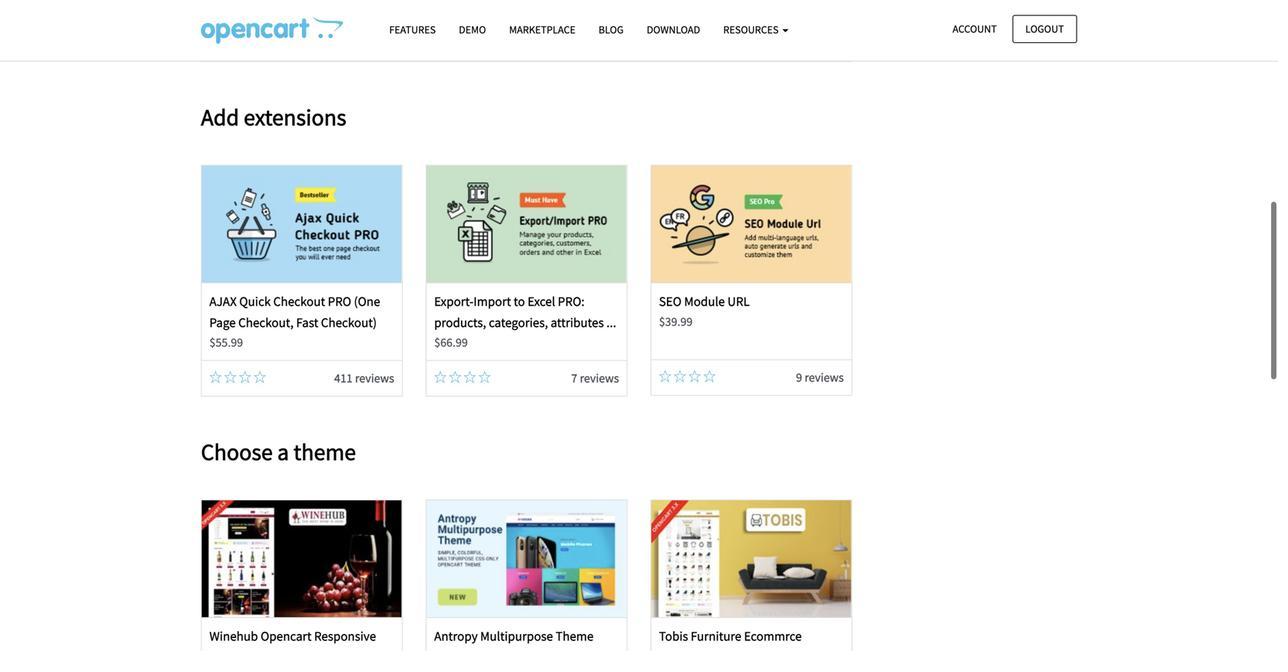 Task type: describe. For each thing, give the bounding box(es) containing it.
responsive
[[314, 628, 376, 645]]

fast
[[296, 314, 319, 331]]

pro
[[328, 293, 351, 310]]

ajax
[[210, 293, 237, 310]]

0 vertical spatial theme
[[556, 628, 594, 645]]

blog
[[599, 23, 624, 37]]

seo module url link
[[659, 293, 750, 310]]

411
[[334, 371, 353, 386]]

multipurpose
[[481, 628, 553, 645]]

blog link
[[587, 16, 635, 43]]

download
[[647, 23, 701, 37]]

features link
[[378, 16, 448, 43]]

4 star light o image from the left
[[449, 371, 462, 383]]

demo link
[[448, 16, 498, 43]]

seo module url $39.99
[[659, 293, 750, 329]]

export-import to excel pro: products, categories, attributes ... image
[[427, 166, 627, 283]]

account
[[953, 22, 997, 36]]

checkout
[[273, 293, 325, 310]]

(one
[[354, 293, 380, 310]]

export-
[[434, 293, 474, 310]]

demo
[[459, 23, 486, 37]]

logout link
[[1013, 15, 1078, 43]]

7 reviews
[[572, 371, 619, 386]]

import
[[474, 293, 511, 310]]

antropy multipurpose theme
[[434, 628, 594, 645]]

add
[[201, 103, 239, 132]]

winehub opencart responsive theme (bar, restaurant, club) link
[[210, 628, 376, 651]]

marketplace link
[[498, 16, 587, 43]]

a
[[278, 438, 289, 467]]

...
[[607, 314, 617, 331]]

5 star light o image from the left
[[479, 371, 491, 383]]

furniture
[[691, 628, 742, 645]]

winehub opencart responsive theme (bar, restaurant, club) image
[[202, 501, 402, 618]]

ajax quick checkout pro (one page checkout, fast checkout) image
[[202, 166, 402, 283]]

logout
[[1026, 22, 1065, 36]]

2 star light o image from the left
[[239, 371, 251, 383]]

opencart - downloads image
[[201, 16, 343, 44]]

resources link
[[712, 16, 800, 43]]

restaurant,
[[278, 649, 341, 651]]

excel
[[528, 293, 555, 310]]

checkout,
[[238, 314, 294, 331]]

opencart inside tobis furniture ecommrce opencart website template
[[659, 649, 710, 651]]

module
[[685, 293, 725, 310]]

download link
[[635, 16, 712, 43]]

extensions
[[244, 103, 347, 132]]

theme
[[294, 438, 356, 467]]



Task type: vqa. For each thing, say whether or not it's contained in the screenshot.
'Export-Import to Excel PRO: products, categories, attributes ...' "image"
yes



Task type: locate. For each thing, give the bounding box(es) containing it.
seo
[[659, 293, 682, 310]]

1 horizontal spatial theme
[[556, 628, 594, 645]]

tobis furniture ecommrce opencart website template
[[659, 628, 810, 651]]

reviews for export-import to excel pro: products, categories, attributes ...
[[580, 371, 619, 386]]

account link
[[940, 15, 1010, 43]]

0 horizontal spatial theme
[[210, 649, 247, 651]]

$66.99
[[434, 335, 468, 350]]

9
[[796, 370, 803, 385]]

9 reviews
[[796, 370, 844, 385]]

opencart
[[261, 628, 312, 645], [659, 649, 710, 651]]

star light o image
[[659, 370, 672, 383], [674, 370, 686, 383], [689, 370, 701, 383], [704, 370, 716, 383], [210, 371, 222, 383], [254, 371, 266, 383], [464, 371, 476, 383]]

reviews for ajax quick checkout pro (one page checkout, fast checkout)
[[355, 371, 394, 386]]

winehub
[[210, 628, 258, 645]]

7
[[572, 371, 578, 386]]

choose a theme
[[201, 438, 356, 467]]

reviews right 411
[[355, 371, 394, 386]]

star light o image
[[224, 371, 237, 383], [239, 371, 251, 383], [434, 371, 447, 383], [449, 371, 462, 383], [479, 371, 491, 383]]

1 star light o image from the left
[[224, 371, 237, 383]]

attributes
[[551, 314, 604, 331]]

antropy multipurpose theme link
[[434, 628, 594, 645]]

theme
[[556, 628, 594, 645], [210, 649, 247, 651]]

to
[[514, 293, 525, 310]]

page
[[210, 314, 236, 331]]

$39.99
[[659, 314, 693, 329]]

features
[[389, 23, 436, 37]]

ecommrce
[[744, 628, 802, 645]]

choose
[[201, 438, 273, 467]]

website
[[713, 649, 756, 651]]

theme down winehub
[[210, 649, 247, 651]]

theme inside winehub opencart responsive theme (bar, restaurant, club)
[[210, 649, 247, 651]]

seo module url image
[[652, 166, 852, 283]]

ajax quick checkout pro (one page checkout, fast checkout) $55.99
[[210, 293, 380, 350]]

add extensions
[[201, 103, 347, 132]]

2 horizontal spatial reviews
[[805, 370, 844, 385]]

export-import to excel pro: products, categories, attributes ... $66.99
[[434, 293, 617, 350]]

export-import to excel pro: products, categories, attributes ... link
[[434, 293, 617, 331]]

checkout)
[[321, 314, 377, 331]]

quick
[[239, 293, 271, 310]]

(bar,
[[250, 649, 275, 651]]

tobis furniture ecommrce opencart website template link
[[659, 628, 810, 651]]

club)
[[343, 649, 372, 651]]

3 star light o image from the left
[[434, 371, 447, 383]]

1 horizontal spatial reviews
[[580, 371, 619, 386]]

$55.99
[[210, 335, 243, 350]]

tobis furniture ecommrce opencart website template image
[[652, 501, 852, 618]]

reviews
[[805, 370, 844, 385], [355, 371, 394, 386], [580, 371, 619, 386]]

url
[[728, 293, 750, 310]]

opencart up restaurant,
[[261, 628, 312, 645]]

products,
[[434, 314, 486, 331]]

1 vertical spatial theme
[[210, 649, 247, 651]]

categories,
[[489, 314, 548, 331]]

0 horizontal spatial opencart
[[261, 628, 312, 645]]

0 horizontal spatial reviews
[[355, 371, 394, 386]]

marketplace
[[509, 23, 576, 37]]

tobis
[[659, 628, 689, 645]]

antropy
[[434, 628, 478, 645]]

winehub opencart responsive theme (bar, restaurant, club)
[[210, 628, 376, 651]]

pro:
[[558, 293, 585, 310]]

ajax quick checkout pro (one page checkout, fast checkout) link
[[210, 293, 380, 331]]

1 horizontal spatial opencart
[[659, 649, 710, 651]]

reviews right 9
[[805, 370, 844, 385]]

resources
[[724, 23, 781, 37]]

theme right multipurpose on the bottom
[[556, 628, 594, 645]]

reviews for seo module url
[[805, 370, 844, 385]]

opencart inside winehub opencart responsive theme (bar, restaurant, club)
[[261, 628, 312, 645]]

opencart down tobis
[[659, 649, 710, 651]]

0 vertical spatial opencart
[[261, 628, 312, 645]]

antropy multipurpose theme image
[[427, 501, 627, 618]]

template
[[759, 649, 810, 651]]

411 reviews
[[334, 371, 394, 386]]

reviews right 7
[[580, 371, 619, 386]]

1 vertical spatial opencart
[[659, 649, 710, 651]]



